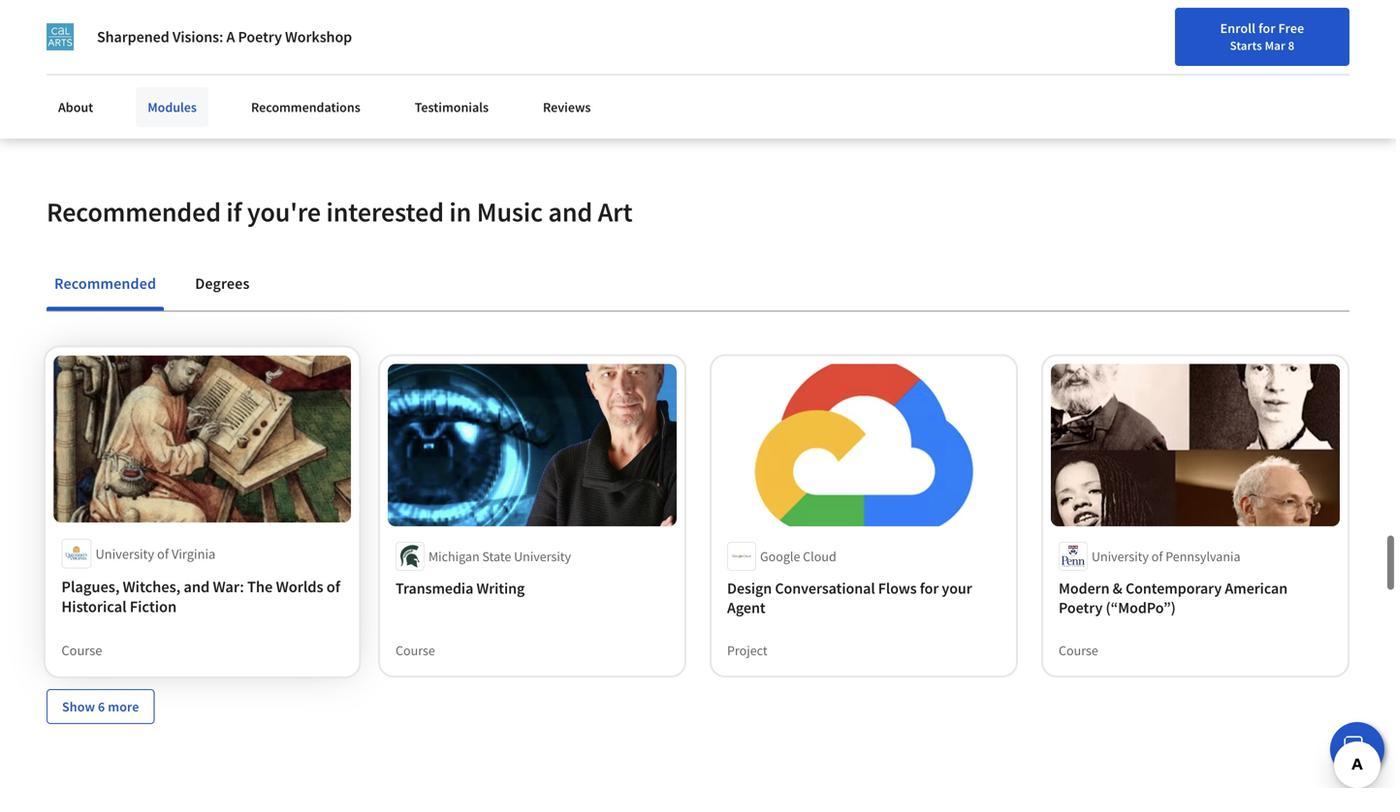 Task type: vqa. For each thing, say whether or not it's contained in the screenshot.
5 in the The Ethics, Culture, And Change Management Module 5 • 6 Hours To Complete
no



Task type: locate. For each thing, give the bounding box(es) containing it.
60
[[258, 28, 274, 48], [203, 67, 219, 87]]

and left 'art' at the top left of page
[[549, 195, 593, 229]]

of inside 'plagues, witches, and war: the worlds of historical fiction'
[[327, 577, 340, 597]]

workshop up modules
[[117, 67, 183, 87]]

contemporary
[[1126, 579, 1222, 598]]

workshop
[[285, 27, 352, 47], [117, 67, 183, 87]]

1 vertical spatial 60
[[203, 67, 219, 87]]

for up mar
[[1259, 19, 1276, 37]]

0 vertical spatial poetry
[[238, 27, 282, 47]]

course down transmedia
[[396, 642, 435, 660]]

2 horizontal spatial university
[[1092, 548, 1149, 565]]

american
[[1226, 579, 1288, 598]]

poetry inside the modern & contemporary american poetry ("modpo")
[[1059, 598, 1103, 618]]

recommendations
[[251, 98, 361, 116]]

show
[[62, 698, 95, 716]]

1 vertical spatial workshop
[[117, 67, 183, 87]]

if
[[226, 195, 242, 229]]

of up contemporary
[[1152, 548, 1163, 565]]

university up transmedia writing 'link'
[[514, 548, 571, 565]]

1 course from the left
[[62, 642, 102, 660]]

2 course from the left
[[396, 642, 435, 660]]

8
[[1289, 38, 1295, 53]]

modern & contemporary american poetry ("modpo")
[[1059, 579, 1288, 618]]

and
[[549, 195, 593, 229], [184, 577, 210, 597]]

your
[[946, 61, 971, 79], [942, 579, 973, 598]]

course
[[62, 642, 102, 660], [396, 642, 435, 660], [1059, 642, 1099, 660]]

of left virginia
[[157, 545, 169, 563]]

recommended
[[47, 195, 221, 229], [54, 274, 156, 293]]

reviews
[[543, 98, 591, 116]]

1 horizontal spatial workshop
[[285, 27, 352, 47]]

2 horizontal spatial of
[[1152, 548, 1163, 565]]

0 horizontal spatial and
[[184, 577, 210, 597]]

virginia
[[172, 545, 216, 563]]

for
[[1259, 19, 1276, 37], [920, 579, 939, 598]]

0 horizontal spatial 60
[[203, 67, 219, 87]]

course for plagues, witches, and war: the worlds of historical fiction
[[62, 642, 102, 660]]

war:
[[213, 577, 244, 597]]

visions:
[[172, 27, 223, 47]]

your right flows
[[942, 579, 973, 598]]

for
[[31, 10, 52, 29]]

1 vertical spatial minutes
[[222, 67, 275, 87]]

1 vertical spatial and
[[184, 577, 210, 597]]

california institute of the arts image
[[47, 23, 74, 50]]

university
[[95, 545, 154, 563], [514, 548, 571, 565], [1092, 548, 1149, 565]]

degrees button
[[187, 260, 258, 307]]

0 vertical spatial •
[[210, 28, 215, 48]]

conversational
[[775, 579, 876, 598]]

sharpened visions: a poetry workshop
[[97, 27, 352, 47]]

1 vertical spatial •
[[191, 67, 195, 87]]

and inside 'plagues, witches, and war: the worlds of historical fiction'
[[184, 577, 210, 597]]

your right the 'find'
[[946, 61, 971, 79]]

university of pennsylvania
[[1092, 548, 1241, 565]]

0 vertical spatial workshop
[[285, 27, 352, 47]]

course down historical
[[62, 642, 102, 660]]

transmedia writing
[[396, 579, 525, 598]]

of
[[157, 545, 169, 563], [1152, 548, 1163, 565], [327, 577, 340, 597]]

michigan
[[429, 548, 480, 565]]

minutes right total
[[277, 28, 331, 48]]

0 vertical spatial for
[[1259, 19, 1276, 37]]

minutes down total
[[222, 67, 275, 87]]

poetry
[[238, 27, 282, 47], [1059, 598, 1103, 618]]

historical
[[62, 597, 127, 617]]

coursera image
[[23, 55, 146, 86]]

• total 60 minutes
[[210, 28, 331, 48]]

60 down visions:
[[203, 67, 219, 87]]

of right worlds
[[327, 577, 340, 597]]

about
[[58, 98, 93, 116]]

poetry right a
[[238, 27, 282, 47]]

the
[[247, 577, 273, 597]]

• up modules
[[191, 67, 195, 87]]

• left a
[[210, 28, 215, 48]]

recommended for recommended if you're interested in music and art
[[47, 195, 221, 229]]

0 horizontal spatial workshop
[[117, 67, 183, 87]]

collection element
[[35, 312, 1362, 756]]

2 horizontal spatial course
[[1059, 642, 1099, 660]]

1 vertical spatial recommended
[[54, 274, 156, 293]]

course down modern
[[1059, 642, 1099, 660]]

minutes
[[277, 28, 331, 48], [222, 67, 275, 87]]

None search field
[[277, 51, 597, 90]]

0 horizontal spatial for
[[920, 579, 939, 598]]

starts
[[1231, 38, 1263, 53]]

0 vertical spatial 60
[[258, 28, 274, 48]]

pennsylvania
[[1166, 548, 1241, 565]]

fiction
[[130, 597, 177, 617]]

1 horizontal spatial course
[[396, 642, 435, 660]]

1 horizontal spatial poetry
[[1059, 598, 1103, 618]]

music
[[477, 195, 543, 229]]

for right flows
[[920, 579, 939, 598]]

university up &
[[1092, 548, 1149, 565]]

plagues, witches, and war: the worlds of historical fiction link
[[62, 577, 343, 617]]

•
[[210, 28, 215, 48], [191, 67, 195, 87]]

testimonials link
[[403, 87, 501, 127]]

sharpened
[[97, 27, 169, 47]]

final
[[82, 67, 114, 87]]

0 horizontal spatial university
[[95, 545, 154, 563]]

modern & contemporary american poetry ("modpo") link
[[1059, 579, 1333, 618]]

0 horizontal spatial course
[[62, 642, 102, 660]]

recommended if you're interested in music and art
[[47, 195, 633, 229]]

plagues,
[[62, 577, 120, 597]]

&
[[1113, 579, 1123, 598]]

workshop up recommendations at the left top of the page
[[285, 27, 352, 47]]

1 vertical spatial your
[[942, 579, 973, 598]]

1 horizontal spatial •
[[210, 28, 215, 48]]

enroll
[[1221, 19, 1256, 37]]

poetry left &
[[1059, 598, 1103, 618]]

show notifications image
[[1194, 63, 1218, 86]]

0 horizontal spatial poetry
[[238, 27, 282, 47]]

1 horizontal spatial 60
[[258, 28, 274, 48]]

60 right total
[[258, 28, 274, 48]]

reviews link
[[532, 87, 603, 127]]

1 horizontal spatial and
[[549, 195, 593, 229]]

worlds
[[276, 577, 324, 597]]

0 vertical spatial recommended
[[47, 195, 221, 229]]

1 horizontal spatial for
[[1259, 19, 1276, 37]]

6
[[98, 698, 105, 716]]

recommended inside button
[[54, 274, 156, 293]]

modules
[[148, 98, 197, 116]]

1 vertical spatial for
[[920, 579, 939, 598]]

plagues, witches, and war: the worlds of historical fiction
[[62, 577, 340, 617]]

0 horizontal spatial of
[[157, 545, 169, 563]]

1 vertical spatial poetry
[[1059, 598, 1103, 618]]

of for contemporary
[[1152, 548, 1163, 565]]

more
[[108, 698, 139, 716]]

university up the witches,
[[95, 545, 154, 563]]

english button
[[1049, 39, 1166, 102]]

1 horizontal spatial of
[[327, 577, 340, 597]]

show 6 more button
[[47, 690, 155, 725]]

0 vertical spatial minutes
[[277, 28, 331, 48]]

and left war:
[[184, 577, 210, 597]]

1 horizontal spatial minutes
[[277, 28, 331, 48]]

3 course from the left
[[1059, 642, 1099, 660]]

modules link
[[136, 87, 209, 127]]



Task type: describe. For each thing, give the bounding box(es) containing it.
project
[[728, 642, 768, 660]]

degrees
[[195, 274, 250, 293]]

recommended for recommended
[[54, 274, 156, 293]]

0 horizontal spatial minutes
[[222, 67, 275, 87]]

agent
[[728, 598, 766, 618]]

your inside 'design conversational flows for your agent'
[[942, 579, 973, 598]]

final workshop • 60 minutes
[[82, 67, 275, 87]]

interested
[[326, 195, 444, 229]]

0 vertical spatial your
[[946, 61, 971, 79]]

recommendations link
[[240, 87, 372, 127]]

state
[[483, 548, 512, 565]]

michigan state university
[[429, 548, 571, 565]]

for inside 'design conversational flows for your agent'
[[920, 579, 939, 598]]

peer
[[124, 28, 155, 48]]

total
[[223, 28, 255, 48]]

individuals
[[55, 10, 129, 29]]

writing
[[477, 579, 525, 598]]

transmedia
[[396, 579, 474, 598]]

for inside enroll for free starts mar 8
[[1259, 19, 1276, 37]]

0 vertical spatial and
[[549, 195, 593, 229]]

flows
[[879, 579, 917, 598]]

course for modern & contemporary american poetry ("modpo")
[[1059, 642, 1099, 660]]

find
[[918, 61, 943, 79]]

1
[[113, 28, 121, 48]]

english
[[1084, 61, 1131, 80]]

review
[[158, 28, 202, 48]]

testimonials
[[415, 98, 489, 116]]

art
[[598, 195, 633, 229]]

design conversational flows for your agent link
[[728, 579, 1001, 618]]

of for and
[[157, 545, 169, 563]]

("modpo")
[[1106, 598, 1176, 618]]

design
[[728, 579, 772, 598]]

new
[[974, 61, 999, 79]]

find your new career link
[[908, 58, 1049, 82]]

a
[[226, 27, 235, 47]]

recommendation tabs tab list
[[47, 260, 1350, 311]]

transmedia writing link
[[396, 579, 669, 598]]

enroll for free starts mar 8
[[1221, 19, 1305, 53]]

google
[[761, 548, 801, 565]]

in
[[450, 195, 472, 229]]

1 peer review
[[113, 28, 202, 48]]

find your new career
[[918, 61, 1039, 79]]

mar
[[1265, 38, 1286, 53]]

cloud
[[803, 548, 837, 565]]

for individuals
[[31, 10, 129, 29]]

0 horizontal spatial •
[[191, 67, 195, 87]]

you're
[[247, 195, 321, 229]]

free
[[1279, 19, 1305, 37]]

chat with us image
[[1343, 734, 1374, 765]]

modern
[[1059, 579, 1110, 598]]

university for plagues,
[[95, 545, 154, 563]]

about link
[[47, 87, 105, 127]]

1 horizontal spatial university
[[514, 548, 571, 565]]

university for modern
[[1092, 548, 1149, 565]]

google cloud
[[761, 548, 837, 565]]

witches,
[[123, 577, 181, 597]]

university of virginia
[[95, 545, 216, 563]]

design conversational flows for your agent
[[728, 579, 973, 618]]

show 6 more
[[62, 698, 139, 716]]

course for transmedia writing
[[396, 642, 435, 660]]

recommended button
[[47, 260, 164, 307]]

career
[[1002, 61, 1039, 79]]



